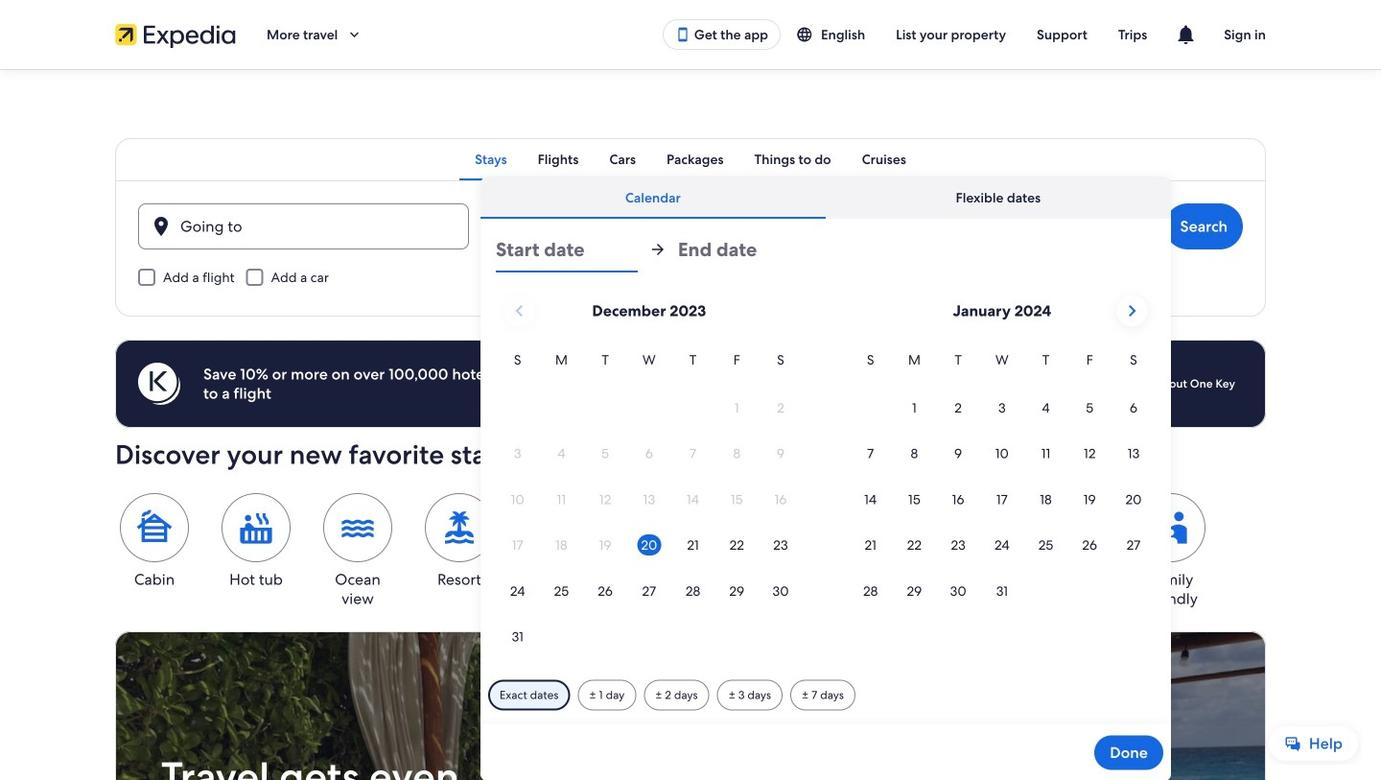 Task type: locate. For each thing, give the bounding box(es) containing it.
more travel image
[[346, 26, 363, 43]]

tab list
[[115, 138, 1267, 180], [481, 177, 1172, 219]]

application
[[496, 288, 1156, 661]]

next month image
[[1121, 299, 1144, 322]]

communication center icon image
[[1175, 23, 1198, 46]]

december 2023 element
[[496, 349, 803, 661]]

main content
[[0, 69, 1382, 780]]

today element
[[638, 535, 662, 556]]

expedia logo image
[[115, 21, 236, 48]]

download the app button image
[[675, 27, 691, 42]]

january 2024 element
[[849, 349, 1156, 615]]



Task type: describe. For each thing, give the bounding box(es) containing it.
small image
[[797, 26, 822, 43]]

previous month image
[[508, 299, 531, 322]]

travel sale activities deals image
[[115, 631, 1267, 780]]

directional image
[[650, 241, 667, 258]]



Task type: vqa. For each thing, say whether or not it's contained in the screenshot.
Pool image
no



